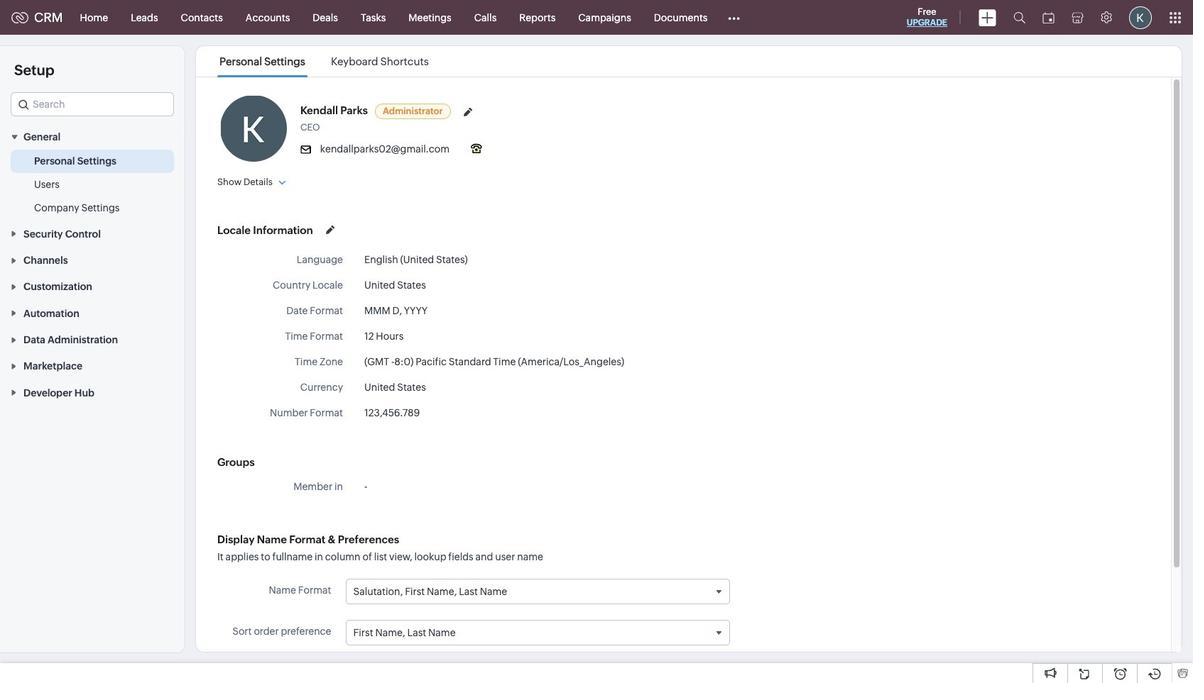 Task type: describe. For each thing, give the bounding box(es) containing it.
create menu element
[[970, 0, 1005, 34]]

profile element
[[1121, 0, 1160, 34]]

Other Modules field
[[719, 6, 750, 29]]

create menu image
[[979, 9, 996, 26]]

Search text field
[[11, 93, 173, 116]]

none field search
[[11, 92, 174, 116]]

logo image
[[11, 12, 28, 23]]



Task type: vqa. For each thing, say whether or not it's contained in the screenshot.
Other Modules FIELD
yes



Task type: locate. For each thing, give the bounding box(es) containing it.
search image
[[1013, 11, 1026, 23]]

calendar image
[[1043, 12, 1055, 23]]

search element
[[1005, 0, 1034, 35]]

region
[[0, 150, 185, 220]]

profile image
[[1129, 6, 1152, 29]]

list
[[207, 46, 442, 77]]

None field
[[11, 92, 174, 116], [346, 580, 729, 605], [346, 622, 729, 646], [346, 580, 729, 605], [346, 622, 729, 646]]



